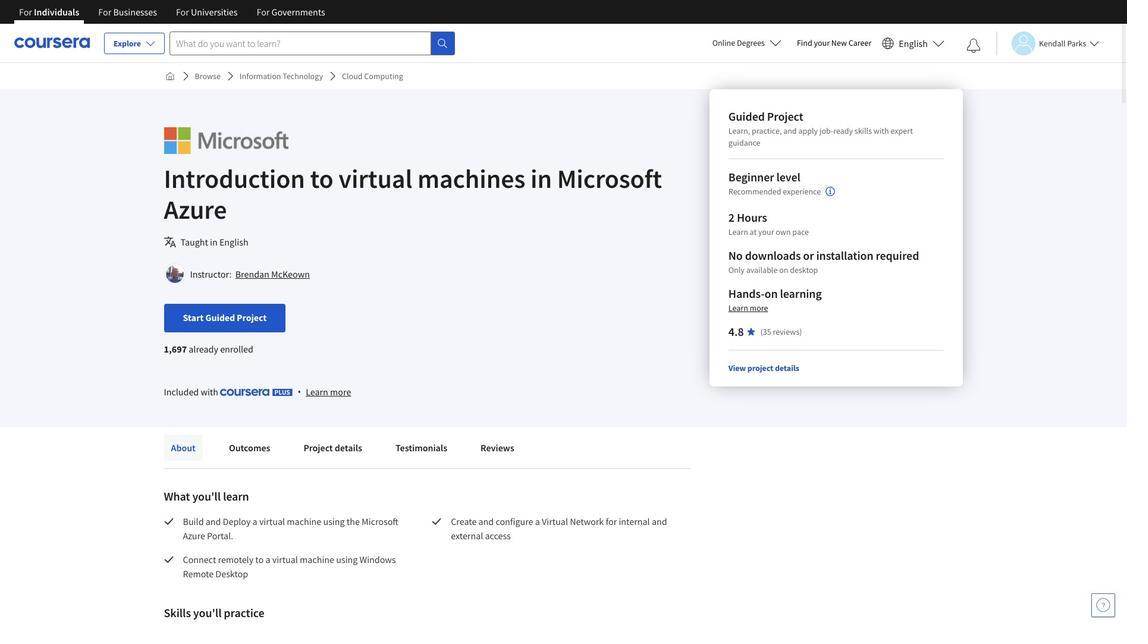 Task type: describe. For each thing, give the bounding box(es) containing it.
pace
[[793, 227, 809, 237]]

individuals
[[34, 6, 79, 18]]

help center image
[[1097, 599, 1111, 613]]

and inside guided project learn, practice, and apply job-ready skills with expert guidance
[[784, 126, 797, 136]]

you'll for what
[[192, 489, 221, 504]]

1,697 already enrolled
[[164, 343, 253, 355]]

apply
[[799, 126, 818, 136]]

no downloads or installation required only available on desktop
[[729, 248, 919, 275]]

with inside guided project learn, practice, and apply job-ready skills with expert guidance
[[874, 126, 889, 136]]

1 vertical spatial in
[[210, 236, 218, 248]]

find your new career
[[797, 37, 872, 48]]

for for businesses
[[98, 6, 111, 18]]

for universities
[[176, 6, 238, 18]]

testimonials
[[396, 442, 447, 454]]

connect remotely to a virtual machine using windows remote desktop
[[183, 554, 398, 580]]

for for governments
[[257, 6, 270, 18]]

browse link
[[190, 65, 225, 87]]

guided inside button
[[205, 312, 235, 324]]

universities
[[191, 6, 238, 18]]

kendall
[[1039, 38, 1066, 48]]

view project details
[[729, 363, 800, 374]]

(35
[[761, 327, 772, 337]]

reviews)
[[773, 327, 802, 337]]

1 horizontal spatial details
[[775, 363, 800, 374]]

in inside the introduction to virtual machines in microsoft azure
[[531, 162, 552, 195]]

using for windows
[[336, 554, 358, 566]]

enrolled
[[220, 343, 253, 355]]

remotely
[[218, 554, 254, 566]]

machine for the
[[287, 516, 321, 528]]

What do you want to learn? text field
[[170, 31, 431, 55]]

external
[[451, 530, 483, 542]]

a for to
[[266, 554, 270, 566]]

introduction
[[164, 162, 305, 195]]

level
[[777, 170, 801, 184]]

testimonials link
[[388, 435, 455, 461]]

for for individuals
[[19, 6, 32, 18]]

4.8
[[729, 324, 744, 339]]

connect
[[183, 554, 216, 566]]

beginner
[[729, 170, 774, 184]]

internal
[[619, 516, 650, 528]]

reviews
[[481, 442, 514, 454]]

recommended experience
[[729, 186, 821, 197]]

available
[[746, 265, 778, 275]]

remote
[[183, 568, 214, 580]]

start guided project button
[[164, 304, 286, 333]]

0 horizontal spatial with
[[201, 386, 218, 398]]

information technology
[[240, 71, 323, 82]]

information about difficulty level pre-requisites. image
[[826, 187, 835, 196]]

project inside button
[[237, 312, 267, 324]]

desktop
[[790, 265, 818, 275]]

start guided project
[[183, 312, 267, 324]]

home image
[[165, 71, 175, 81]]

microsoft image
[[164, 127, 288, 154]]

guidance
[[729, 137, 761, 148]]

guided inside guided project learn, practice, and apply job-ready skills with expert guidance
[[729, 109, 765, 124]]

• learn more
[[298, 386, 351, 399]]

using for the
[[323, 516, 345, 528]]

information
[[240, 71, 281, 82]]

skills
[[164, 606, 191, 621]]

mckeown
[[271, 268, 310, 280]]

on inside hands-on learning learn more
[[765, 286, 778, 301]]

online
[[713, 37, 735, 48]]

technology
[[283, 71, 323, 82]]

what
[[164, 489, 190, 504]]

instructor: brendan mckeown
[[190, 268, 310, 280]]

on inside no downloads or installation required only available on desktop
[[780, 265, 789, 275]]

learn
[[223, 489, 249, 504]]

hands-
[[729, 286, 765, 301]]

machines
[[418, 162, 526, 195]]

for
[[606, 516, 617, 528]]

browse
[[195, 71, 221, 82]]

kendall parks button
[[997, 31, 1100, 55]]

microsoft inside the introduction to virtual machines in microsoft azure
[[557, 162, 662, 195]]

learn more link for on
[[729, 303, 768, 314]]

desktop
[[216, 568, 248, 580]]

included
[[164, 386, 199, 398]]

explore
[[114, 38, 141, 49]]

for individuals
[[19, 6, 79, 18]]

a for configure
[[535, 516, 540, 528]]

start
[[183, 312, 204, 324]]

and right internal
[[652, 516, 667, 528]]

coursera plus image
[[220, 389, 293, 396]]

learn inside • learn more
[[306, 386, 328, 398]]

online degrees button
[[703, 30, 791, 56]]

for for universities
[[176, 6, 189, 18]]

more inside hands-on learning learn more
[[750, 303, 768, 314]]

skills you'll practice
[[164, 606, 264, 621]]

project
[[748, 363, 774, 374]]

beginner level
[[729, 170, 801, 184]]

job-
[[820, 126, 834, 136]]

career
[[849, 37, 872, 48]]

and up access
[[479, 516, 494, 528]]

hands-on learning learn more
[[729, 286, 822, 314]]

0 vertical spatial your
[[814, 37, 830, 48]]

or
[[803, 248, 814, 263]]

governments
[[272, 6, 325, 18]]

to inside connect remotely to a virtual machine using windows remote desktop
[[255, 554, 264, 566]]

network
[[570, 516, 604, 528]]

installation
[[817, 248, 874, 263]]

for governments
[[257, 6, 325, 18]]

for businesses
[[98, 6, 157, 18]]

parks
[[1068, 38, 1087, 48]]

learn inside hands-on learning learn more
[[729, 303, 748, 314]]



Task type: locate. For each thing, give the bounding box(es) containing it.
a for deploy
[[253, 516, 257, 528]]

project
[[767, 109, 804, 124], [237, 312, 267, 324], [304, 442, 333, 454]]

create
[[451, 516, 477, 528]]

deploy
[[223, 516, 251, 528]]

about link
[[164, 435, 203, 461]]

with right skills
[[874, 126, 889, 136]]

virtual
[[542, 516, 568, 528]]

1 vertical spatial learn more link
[[306, 385, 351, 399]]

4 for from the left
[[257, 6, 270, 18]]

information technology link
[[235, 65, 328, 87]]

1 vertical spatial using
[[336, 554, 358, 566]]

1 vertical spatial on
[[765, 286, 778, 301]]

view
[[729, 363, 746, 374]]

to inside the introduction to virtual machines in microsoft azure
[[310, 162, 334, 195]]

1 horizontal spatial more
[[750, 303, 768, 314]]

virtual inside connect remotely to a virtual machine using windows remote desktop
[[272, 554, 298, 566]]

for left businesses
[[98, 6, 111, 18]]

build and deploy a virtual machine using the microsoft azure portal.
[[183, 516, 400, 542]]

experience
[[783, 186, 821, 197]]

2 horizontal spatial project
[[767, 109, 804, 124]]

for left universities
[[176, 6, 189, 18]]

1 horizontal spatial your
[[814, 37, 830, 48]]

1 vertical spatial guided
[[205, 312, 235, 324]]

using inside build and deploy a virtual machine using the microsoft azure portal.
[[323, 516, 345, 528]]

azure
[[164, 193, 227, 226], [183, 530, 205, 542]]

english inside english "button"
[[899, 37, 928, 49]]

1 vertical spatial english
[[220, 236, 248, 248]]

virtual inside build and deploy a virtual machine using the microsoft azure portal.
[[259, 516, 285, 528]]

virtual for remote
[[272, 554, 298, 566]]

project inside guided project learn, practice, and apply job-ready skills with expert guidance
[[767, 109, 804, 124]]

0 vertical spatial english
[[899, 37, 928, 49]]

0 horizontal spatial in
[[210, 236, 218, 248]]

using
[[323, 516, 345, 528], [336, 554, 358, 566]]

your inside 2 hours learn at your own pace
[[759, 227, 774, 237]]

your right at on the top right
[[759, 227, 774, 237]]

for left the 'individuals'
[[19, 6, 32, 18]]

skills
[[855, 126, 872, 136]]

for left governments on the top
[[257, 6, 270, 18]]

1 horizontal spatial microsoft
[[557, 162, 662, 195]]

more down "hands-"
[[750, 303, 768, 314]]

recommended
[[729, 186, 782, 197]]

project up practice,
[[767, 109, 804, 124]]

learn more link right •
[[306, 385, 351, 399]]

and inside build and deploy a virtual machine using the microsoft azure portal.
[[206, 516, 221, 528]]

coursera image
[[14, 33, 90, 53]]

ready
[[834, 126, 853, 136]]

on down downloads
[[780, 265, 789, 275]]

•
[[298, 386, 301, 399]]

0 vertical spatial details
[[775, 363, 800, 374]]

0 horizontal spatial english
[[220, 236, 248, 248]]

about
[[171, 442, 196, 454]]

hours
[[737, 210, 767, 225]]

0 vertical spatial guided
[[729, 109, 765, 124]]

project details link
[[297, 435, 369, 461]]

taught in english
[[181, 236, 248, 248]]

0 vertical spatial learn
[[729, 227, 748, 237]]

1 vertical spatial project
[[237, 312, 267, 324]]

expert
[[891, 126, 913, 136]]

1 vertical spatial to
[[255, 554, 264, 566]]

0 vertical spatial to
[[310, 162, 334, 195]]

2 vertical spatial learn
[[306, 386, 328, 398]]

a right deploy in the bottom left of the page
[[253, 516, 257, 528]]

a inside build and deploy a virtual machine using the microsoft azure portal.
[[253, 516, 257, 528]]

0 horizontal spatial microsoft
[[362, 516, 399, 528]]

explore button
[[104, 33, 165, 54]]

project up enrolled
[[237, 312, 267, 324]]

in
[[531, 162, 552, 195], [210, 236, 218, 248]]

1 horizontal spatial project
[[304, 442, 333, 454]]

your right find
[[814, 37, 830, 48]]

2
[[729, 210, 735, 225]]

0 vertical spatial using
[[323, 516, 345, 528]]

online degrees
[[713, 37, 765, 48]]

at
[[750, 227, 757, 237]]

0 vertical spatial machine
[[287, 516, 321, 528]]

included with
[[164, 386, 220, 398]]

project down • learn more on the bottom left of page
[[304, 442, 333, 454]]

0 horizontal spatial project
[[237, 312, 267, 324]]

1 horizontal spatial with
[[874, 126, 889, 136]]

1 vertical spatial microsoft
[[362, 516, 399, 528]]

azure inside the introduction to virtual machines in microsoft azure
[[164, 193, 227, 226]]

build
[[183, 516, 204, 528]]

learn
[[729, 227, 748, 237], [729, 303, 748, 314], [306, 386, 328, 398]]

a inside create and configure a virtual network for internal and external access
[[535, 516, 540, 528]]

brendan
[[235, 268, 269, 280]]

with right included
[[201, 386, 218, 398]]

1 vertical spatial details
[[335, 442, 362, 454]]

azure down build on the bottom left of the page
[[183, 530, 205, 542]]

guided up learn,
[[729, 109, 765, 124]]

english right career
[[899, 37, 928, 49]]

configure
[[496, 516, 533, 528]]

0 horizontal spatial your
[[759, 227, 774, 237]]

guided right start at left
[[205, 312, 235, 324]]

0 vertical spatial you'll
[[192, 489, 221, 504]]

0 horizontal spatial learn more link
[[306, 385, 351, 399]]

1 vertical spatial virtual
[[259, 516, 285, 528]]

(35 reviews)
[[761, 327, 802, 337]]

a left virtual
[[535, 516, 540, 528]]

your
[[814, 37, 830, 48], [759, 227, 774, 237]]

cloud computing
[[342, 71, 403, 82]]

learn more link down "hands-"
[[729, 303, 768, 314]]

virtual for microsoft
[[259, 516, 285, 528]]

and up portal.
[[206, 516, 221, 528]]

outcomes
[[229, 442, 270, 454]]

and
[[784, 126, 797, 136], [206, 516, 221, 528], [479, 516, 494, 528], [652, 516, 667, 528]]

machine inside build and deploy a virtual machine using the microsoft azure portal.
[[287, 516, 321, 528]]

0 vertical spatial learn more link
[[729, 303, 768, 314]]

what you'll learn
[[164, 489, 249, 504]]

azure up taught on the left top of the page
[[164, 193, 227, 226]]

None search field
[[170, 31, 455, 55]]

required
[[876, 248, 919, 263]]

1,697
[[164, 343, 187, 355]]

1 vertical spatial more
[[330, 386, 351, 398]]

2 for from the left
[[98, 6, 111, 18]]

a right 'remotely'
[[266, 554, 270, 566]]

azure inside build and deploy a virtual machine using the microsoft azure portal.
[[183, 530, 205, 542]]

already
[[189, 343, 218, 355]]

0 vertical spatial in
[[531, 162, 552, 195]]

2 vertical spatial project
[[304, 442, 333, 454]]

learn more link for learn
[[306, 385, 351, 399]]

on
[[780, 265, 789, 275], [765, 286, 778, 301]]

0 vertical spatial virtual
[[339, 162, 412, 195]]

1 horizontal spatial in
[[531, 162, 552, 195]]

1 vertical spatial you'll
[[193, 606, 222, 621]]

1 vertical spatial your
[[759, 227, 774, 237]]

1 horizontal spatial learn more link
[[729, 303, 768, 314]]

using left the windows
[[336, 554, 358, 566]]

using left the
[[323, 516, 345, 528]]

learn down "hands-"
[[729, 303, 748, 314]]

machine down build and deploy a virtual machine using the microsoft azure portal.
[[300, 554, 334, 566]]

1 horizontal spatial english
[[899, 37, 928, 49]]

3 for from the left
[[176, 6, 189, 18]]

learn,
[[729, 126, 750, 136]]

more right •
[[330, 386, 351, 398]]

english
[[899, 37, 928, 49], [220, 236, 248, 248]]

brendan mckeown image
[[166, 265, 184, 283]]

you'll right skills
[[193, 606, 222, 621]]

windows
[[360, 554, 396, 566]]

machine up connect remotely to a virtual machine using windows remote desktop
[[287, 516, 321, 528]]

2 horizontal spatial a
[[535, 516, 540, 528]]

2 vertical spatial virtual
[[272, 554, 298, 566]]

on down the available
[[765, 286, 778, 301]]

learn right •
[[306, 386, 328, 398]]

using inside connect remotely to a virtual machine using windows remote desktop
[[336, 554, 358, 566]]

learn left at on the top right
[[729, 227, 748, 237]]

find your new career link
[[791, 36, 878, 51]]

0 horizontal spatial on
[[765, 286, 778, 301]]

learning
[[780, 286, 822, 301]]

0 vertical spatial azure
[[164, 193, 227, 226]]

0 vertical spatial more
[[750, 303, 768, 314]]

more inside • learn more
[[330, 386, 351, 398]]

microsoft inside build and deploy a virtual machine using the microsoft azure portal.
[[362, 516, 399, 528]]

1 horizontal spatial guided
[[729, 109, 765, 124]]

0 vertical spatial with
[[874, 126, 889, 136]]

cloud
[[342, 71, 363, 82]]

1 for from the left
[[19, 6, 32, 18]]

1 horizontal spatial to
[[310, 162, 334, 195]]

virtual inside the introduction to virtual machines in microsoft azure
[[339, 162, 412, 195]]

banner navigation
[[10, 0, 335, 24]]

learn inside 2 hours learn at your own pace
[[729, 227, 748, 237]]

a inside connect remotely to a virtual machine using windows remote desktop
[[266, 554, 270, 566]]

a
[[253, 516, 257, 528], [535, 516, 540, 528], [266, 554, 270, 566]]

1 vertical spatial learn
[[729, 303, 748, 314]]

0 vertical spatial microsoft
[[557, 162, 662, 195]]

1 vertical spatial with
[[201, 386, 218, 398]]

you'll for skills
[[193, 606, 222, 621]]

0 vertical spatial project
[[767, 109, 804, 124]]

machine inside connect remotely to a virtual machine using windows remote desktop
[[300, 554, 334, 566]]

view project details link
[[729, 363, 800, 374]]

1 horizontal spatial a
[[266, 554, 270, 566]]

machine for windows
[[300, 554, 334, 566]]

microsoft
[[557, 162, 662, 195], [362, 516, 399, 528]]

find
[[797, 37, 813, 48]]

0 horizontal spatial more
[[330, 386, 351, 398]]

the
[[347, 516, 360, 528]]

kendall parks
[[1039, 38, 1087, 48]]

0 horizontal spatial guided
[[205, 312, 235, 324]]

english up instructor: brendan mckeown
[[220, 236, 248, 248]]

project details
[[304, 442, 362, 454]]

practice
[[224, 606, 264, 621]]

0 horizontal spatial details
[[335, 442, 362, 454]]

0 horizontal spatial to
[[255, 554, 264, 566]]

english button
[[878, 24, 950, 62]]

portal.
[[207, 530, 233, 542]]

only
[[729, 265, 745, 275]]

practice,
[[752, 126, 782, 136]]

you'll up build on the bottom left of the page
[[192, 489, 221, 504]]

businesses
[[113, 6, 157, 18]]

and left apply
[[784, 126, 797, 136]]

new
[[832, 37, 847, 48]]

show notifications image
[[967, 39, 981, 53]]

1 vertical spatial azure
[[183, 530, 205, 542]]

0 horizontal spatial a
[[253, 516, 257, 528]]

introduction to virtual machines in microsoft azure
[[164, 162, 662, 226]]

own
[[776, 227, 791, 237]]

1 vertical spatial machine
[[300, 554, 334, 566]]

0 vertical spatial on
[[780, 265, 789, 275]]

taught
[[181, 236, 208, 248]]

outcomes link
[[222, 435, 277, 461]]

1 horizontal spatial on
[[780, 265, 789, 275]]

computing
[[364, 71, 403, 82]]

downloads
[[745, 248, 801, 263]]

for
[[19, 6, 32, 18], [98, 6, 111, 18], [176, 6, 189, 18], [257, 6, 270, 18]]



Task type: vqa. For each thing, say whether or not it's contained in the screenshot.
Learn in the • Learn more
yes



